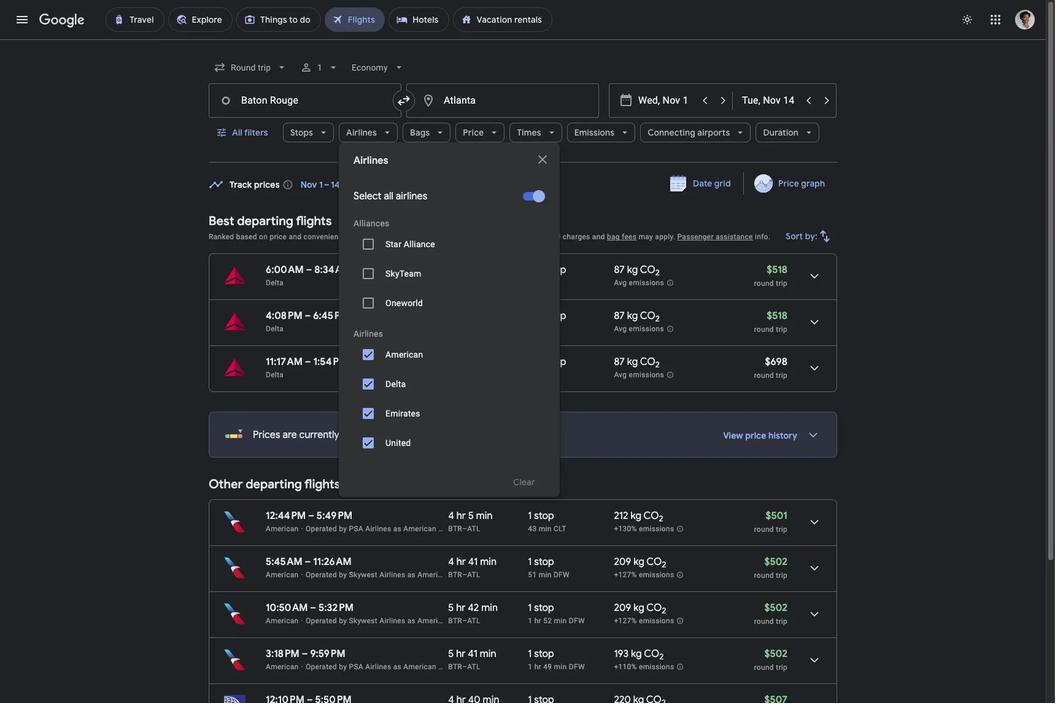 Task type: vqa. For each thing, say whether or not it's contained in the screenshot.


Task type: describe. For each thing, give the bounding box(es) containing it.
Departure time: 6:00 AM. text field
[[266, 264, 304, 276]]

assistance
[[716, 233, 753, 241]]

87 kg co 2 for 8:34 am
[[614, 264, 660, 278]]

501 US dollars text field
[[766, 510, 788, 523]]

operated by skywest airlines as american eagle for 11:26 am
[[306, 571, 472, 580]]

round for $698 'text box'
[[755, 372, 774, 380]]

optional
[[532, 233, 561, 241]]

3:18 pm
[[266, 649, 300, 661]]

operated by psa airlines as american eagle, psa airlines as american eagle
[[306, 525, 569, 534]]

best
[[209, 214, 234, 229]]

502 US dollars text field
[[765, 556, 788, 569]]

atl for 5 hr 41 min
[[468, 663, 481, 672]]

main content containing best departing flights
[[209, 169, 838, 704]]

Arrival time: 8:34 AM. text field
[[315, 264, 351, 276]]

sort
[[786, 231, 804, 242]]

united
[[386, 438, 411, 448]]

min inside 1 stop 1 hr 52 min dfw
[[554, 617, 567, 626]]

operated by skywest airlines as american eagle for 5:32 pm
[[306, 617, 472, 626]]

+110% emissions
[[614, 663, 675, 672]]

$518 for 6:45 pm
[[767, 310, 788, 322]]

all filters
[[232, 127, 268, 138]]

price graph
[[779, 178, 825, 189]]

5:45 am – 11:26 am
[[266, 556, 352, 569]]

as for 4 hr 5 min
[[393, 525, 402, 534]]

btr for 5 hr 41 min
[[448, 663, 462, 672]]

stop for 4 hr 41 min
[[534, 556, 554, 569]]

– inside the 5 hr 42 min btr – atl
[[462, 617, 468, 626]]

leaves baton rouge metropolitan airport at 12:10 pm on wednesday, november 1 and arrives at hartsfield-jackson atlanta international airport at 5:50 pm on wednesday, november 1. element
[[266, 695, 352, 704]]

5 inside 4 hr 5 min btr – atl
[[468, 510, 474, 523]]

– left 5:49 pm text field
[[308, 510, 314, 523]]

hr for 5 hr 41 min
[[456, 649, 466, 661]]

eagle for 4 hr 41 min
[[453, 571, 472, 580]]

502 US dollars text field
[[765, 649, 788, 661]]

+127% for 4 hr 41 min
[[614, 571, 637, 580]]

are
[[283, 429, 297, 442]]

price button
[[456, 118, 505, 147]]

42
[[468, 602, 479, 615]]

Departure time: 12:10 PM. text field
[[266, 695, 305, 704]]

52
[[544, 617, 552, 626]]

trip for $698 'text box'
[[776, 372, 788, 380]]

find the best price region
[[209, 169, 838, 205]]

5:49 pm
[[317, 510, 353, 523]]

btr for 5 hr 42 min
[[448, 617, 462, 626]]

leaves baton rouge metropolitan airport at 11:17 am on wednesday, november 1 and arrives at hartsfield-jackson atlanta international airport at 1:54 pm on wednesday, november 1. element
[[266, 356, 348, 368]]

prices for prices are currently high
[[253, 429, 280, 442]]

1 button
[[296, 53, 345, 82]]

layover (1 of 1) is a 51 min layover at dallas/fort worth international airport in dallas. element
[[528, 571, 608, 580]]

1 stop 43 min clt
[[528, 510, 567, 534]]

4:08 pm – 6:45 pm delta
[[266, 310, 349, 333]]

87 kg co 2 for 1:54 pm
[[614, 356, 660, 370]]

avg for 1:54 pm
[[614, 371, 627, 380]]

1 stop 1 hr 52 min dfw
[[528, 602, 585, 626]]

5:32 pm
[[319, 602, 354, 615]]

+
[[469, 233, 474, 241]]

4 hr 41 min btr – atl
[[448, 556, 497, 580]]

stop for 5 hr 42 min
[[534, 602, 554, 615]]

Arrival time: 11:26 AM. text field
[[313, 556, 352, 569]]

+110%
[[614, 663, 637, 672]]

1 inside popup button
[[318, 63, 323, 72]]

based
[[236, 233, 257, 241]]

87 kg co 2 for 6:45 pm
[[614, 310, 660, 324]]

flight details. leaves baton rouge metropolitan airport at 4:08 pm on wednesday, november 1 and arrives at hartsfield-jackson atlanta international airport at 6:45 pm on wednesday, november 1. image
[[800, 308, 830, 337]]

delta for 11:17 am
[[266, 371, 284, 380]]

43
[[528, 525, 537, 534]]

all filters button
[[209, 118, 278, 147]]

american down operated by psa airlines as american eagle, psa airlines as american eagle
[[418, 571, 451, 580]]

1 stop 1 hr 49 min dfw
[[528, 649, 585, 672]]

apply.
[[655, 233, 676, 241]]

total duration 5 hr 41 min. element
[[448, 649, 528, 663]]

1 stop flight. element for 5 hr 42 min
[[528, 602, 554, 617]]

12:44 pm
[[266, 510, 306, 523]]

Departure time: 3:18 PM. text field
[[266, 649, 300, 661]]

2 fees from the left
[[622, 233, 637, 241]]

min for 1 stop 43 min clt
[[539, 525, 552, 534]]

5 for 42
[[448, 602, 454, 615]]

1 inside 1 stop 43 min clt
[[528, 510, 532, 523]]

currently
[[299, 429, 340, 442]]

skywest for 5:32 pm
[[349, 617, 378, 626]]

american up 5 hr 41 min btr – atl on the bottom left
[[418, 617, 451, 626]]

flight details. leaves baton rouge metropolitan airport at 11:17 am on wednesday, november 1 and arrives at hartsfield-jackson atlanta international airport at 1:54 pm on wednesday, november 1. image
[[800, 354, 830, 383]]

87 for 1:54 pm
[[614, 356, 625, 368]]

date
[[693, 178, 713, 189]]

Departure time: 10:50 AM. text field
[[266, 602, 308, 615]]

psa for 5
[[349, 663, 364, 672]]

eagle for 5 hr 41 min
[[439, 663, 457, 672]]

total duration 4 hr 5 min. element
[[448, 510, 528, 524]]

4 for 4 hr 41 min
[[448, 556, 454, 569]]

stops
[[290, 127, 313, 138]]

by for 5:49 pm
[[339, 525, 347, 534]]

+130% emissions
[[614, 525, 675, 534]]

Arrival time: 6:45 PM. text field
[[313, 310, 349, 322]]

leaves baton rouge metropolitan airport at 6:00 am on wednesday, november 1 and arrives at hartsfield-jackson atlanta international airport at 8:34 am on wednesday, november 1. element
[[266, 264, 351, 276]]

1 stop flight. element for 4 hr 5 min
[[528, 510, 554, 524]]

min for 4 hr 5 min btr – atl
[[476, 510, 493, 523]]

dfw for 193
[[569, 663, 585, 672]]

1:54 pm
[[313, 356, 348, 368]]

oneworld
[[386, 298, 423, 308]]

american down oneworld
[[386, 350, 423, 360]]

btr for 4 hr 41 min
[[448, 571, 462, 580]]

1 stop flight. element for 4 hr 41 min
[[528, 556, 554, 571]]

209 kg co 2 for 5 hr 42 min
[[614, 602, 667, 617]]

delta up emirates
[[386, 380, 406, 389]]

filters
[[244, 127, 268, 138]]

date grid
[[693, 178, 731, 189]]

other departing flights
[[209, 477, 341, 493]]

– inside 4 hr 5 min btr – atl
[[462, 525, 468, 534]]

history
[[769, 431, 798, 442]]

by:
[[806, 231, 818, 242]]

american left "clt"
[[516, 525, 548, 534]]

698 US dollars text field
[[765, 356, 788, 368]]

– inside 11:17 am – 1:54 pm delta
[[305, 356, 311, 368]]

american down the 5:45 am
[[266, 571, 299, 580]]

hr inside 1 stop 1 hr 49 min dfw
[[535, 663, 542, 672]]

for
[[492, 233, 502, 241]]

min for 5 hr 41 min btr – atl
[[480, 649, 497, 661]]

dfw for 209
[[569, 617, 585, 626]]

leaves baton rouge metropolitan airport at 12:44 pm on wednesday, november 1 and arrives at hartsfield-jackson atlanta international airport at 5:49 pm on wednesday, november 1. element
[[266, 510, 353, 523]]

duration button
[[756, 118, 820, 147]]

Departure text field
[[639, 84, 695, 117]]

leaves baton rouge metropolitan airport at 10:50 am on wednesday, november 1 and arrives at hartsfield-jackson atlanta international airport at 5:32 pm on wednesday, november 1. element
[[266, 602, 354, 615]]

Return text field
[[742, 84, 799, 117]]

american down 10:50 am
[[266, 617, 299, 626]]

0 horizontal spatial price
[[270, 233, 287, 241]]

– inside 4:08 pm – 6:45 pm delta
[[305, 310, 311, 322]]

leaves baton rouge metropolitan airport at 5:45 am on wednesday, november 1 and arrives at hartsfield-jackson atlanta international airport at 11:26 am on wednesday, november 1. element
[[266, 556, 352, 569]]

atl for 4 hr 41 min
[[468, 571, 481, 580]]

departing for other
[[246, 477, 302, 493]]

12:44 pm – 5:49 pm
[[266, 510, 353, 523]]

1 – 14
[[319, 179, 340, 190]]

193
[[614, 649, 629, 661]]

track
[[230, 179, 252, 190]]

emirates
[[386, 409, 420, 419]]

Departure time: 11:17 AM. text field
[[266, 356, 303, 368]]

bag
[[607, 233, 620, 241]]

min for 4 hr 41 min btr – atl
[[480, 556, 497, 569]]

dfw inside 1 stop 51 min dfw
[[554, 571, 570, 580]]

$518 round trip for 6:45 pm
[[755, 310, 788, 334]]

41 for 5
[[468, 649, 478, 661]]

2 inside 193 kg co 2
[[660, 652, 664, 663]]

all
[[232, 127, 242, 138]]

track prices
[[230, 179, 280, 190]]

2 inside 212 kg co 2
[[659, 514, 664, 525]]

total duration 5 hr 42 min. element
[[448, 602, 528, 617]]

$502 round trip for 5 hr 41 min
[[755, 649, 788, 672]]

Arrival time: 9:59 PM. text field
[[310, 649, 346, 661]]

convenience
[[304, 233, 347, 241]]

graph
[[802, 178, 825, 189]]

$502 for 4 hr 41 min
[[765, 556, 788, 569]]

5:45 am
[[266, 556, 303, 569]]

stop for 5 hr 41 min
[[534, 649, 554, 661]]

– right the 5:45 am
[[305, 556, 311, 569]]

212 kg co 2
[[614, 510, 664, 525]]

connecting airports
[[648, 127, 730, 138]]

nov
[[301, 179, 317, 190]]

hr inside 1 stop 1 hr 52 min dfw
[[535, 617, 542, 626]]

skyteam
[[386, 269, 422, 279]]

hr for 4 hr 41 min
[[457, 556, 466, 569]]

$698
[[765, 356, 788, 368]]

518 US dollars text field
[[767, 310, 788, 322]]

11:17 am – 1:54 pm delta
[[266, 356, 348, 380]]

hr for 4 hr 5 min
[[457, 510, 466, 523]]

american down departure time: 12:44 pm. text box
[[266, 525, 299, 534]]

nonstop flight. element for 8:34 am
[[528, 264, 567, 278]]

209 kg co 2 for 4 hr 41 min
[[614, 556, 667, 571]]

star alliance
[[386, 240, 435, 249]]

price for price graph
[[779, 178, 799, 189]]

trip for 502 us dollars text box
[[776, 618, 788, 626]]

layover (1 of 1) is a 1 hr 49 min layover at dallas/fort worth international airport in dallas. element
[[528, 663, 608, 672]]

operated by psa airlines as american eagle
[[306, 663, 457, 672]]

airlines button
[[339, 118, 398, 147]]

leaves baton rouge metropolitan airport at 3:18 pm on wednesday, november 1 and arrives at hartsfield-jackson atlanta international airport at 9:59 pm on wednesday, november 1. element
[[266, 649, 346, 661]]

5 1 stop flight. element from the top
[[528, 695, 554, 704]]

Departure time: 4:08 PM. text field
[[266, 310, 303, 322]]

as for 5 hr 41 min
[[393, 663, 402, 672]]

41 for 4
[[468, 556, 478, 569]]

psa right eagle,
[[461, 525, 476, 534]]

518 US dollars text field
[[767, 264, 788, 276]]

operated for 9:59 pm
[[306, 663, 337, 672]]

duration
[[764, 127, 799, 138]]

prices for prices include required taxes + fees for 1 adult. optional charges and bag fees may apply. passenger assistance
[[368, 233, 389, 241]]

nonstop flight. element for 1:54 pm
[[528, 356, 567, 370]]

round for $502 text box
[[755, 664, 774, 672]]

– left 5:32 pm
[[310, 602, 316, 615]]

nov 1 – 14
[[301, 179, 340, 190]]

flight details. leaves baton rouge metropolitan airport at 3:18 pm on wednesday, november 1 and arrives at hartsfield-jackson atlanta international airport at 9:59 pm on wednesday, november 1. image
[[800, 646, 830, 676]]

87 for 8:34 am
[[614, 264, 625, 276]]

sort by:
[[786, 231, 818, 242]]

price graph button
[[747, 173, 835, 195]]



Task type: locate. For each thing, give the bounding box(es) containing it.
min inside 4 hr 41 min btr – atl
[[480, 556, 497, 569]]

1 operated from the top
[[306, 525, 337, 534]]

+127%
[[614, 571, 637, 580], [614, 617, 637, 626]]

– right eagle,
[[462, 525, 468, 534]]

Departure time: 12:44 PM. text field
[[266, 510, 306, 523]]

skywest
[[349, 571, 378, 580], [349, 617, 378, 626]]

operated by skywest airlines as american eagle up operated by psa airlines as american eagle in the bottom of the page
[[306, 617, 472, 626]]

– right 'departure time: 3:18 pm.' text box
[[302, 649, 308, 661]]

skywest for 11:26 am
[[349, 571, 378, 580]]

btr down total duration 5 hr 42 min. element
[[448, 617, 462, 626]]

avg emissions for 1:54 pm
[[614, 371, 664, 380]]

11:17 am
[[266, 356, 303, 368]]

1 vertical spatial operated by skywest airlines as american eagle
[[306, 617, 472, 626]]

round
[[755, 279, 774, 288], [755, 325, 774, 334], [755, 372, 774, 380], [755, 526, 774, 534], [755, 572, 774, 580], [755, 618, 774, 626], [755, 664, 774, 672]]

delta inside 6:00 am – 8:34 am delta
[[266, 279, 284, 287]]

round for $501 text box at the right bottom of page
[[755, 526, 774, 534]]

51
[[528, 571, 537, 580]]

price
[[463, 127, 484, 138], [779, 178, 799, 189]]

include
[[391, 233, 416, 241]]

3 stop from the top
[[534, 602, 554, 615]]

american left eagle,
[[404, 525, 437, 534]]

1 horizontal spatial price
[[746, 431, 767, 442]]

1 nonstop flight. element from the top
[[528, 264, 567, 278]]

by down 11:26 am text box at bottom left
[[339, 571, 347, 580]]

1 skywest from the top
[[349, 571, 378, 580]]

1 atl from the top
[[468, 525, 481, 534]]

nonstop for 6:45 pm
[[528, 310, 567, 322]]

2 nonstop from the top
[[528, 310, 567, 322]]

delta down 11:17 am
[[266, 371, 284, 380]]

0 horizontal spatial price
[[463, 127, 484, 138]]

flight details. leaves baton rouge metropolitan airport at 6:00 am on wednesday, november 1 and arrives at hartsfield-jackson atlanta international airport at 8:34 am on wednesday, november 1. image
[[800, 262, 830, 291]]

atl down total duration 5 hr 41 min. element
[[468, 663, 481, 672]]

hr left 49 on the bottom of page
[[535, 663, 542, 672]]

1 vertical spatial price
[[746, 431, 767, 442]]

2 operated by skywest airlines as american eagle from the top
[[306, 617, 472, 626]]

209 kg co 2
[[614, 556, 667, 571], [614, 602, 667, 617]]

2 operated from the top
[[306, 571, 337, 580]]

5 inside 5 hr 41 min btr – atl
[[448, 649, 454, 661]]

hr for 5 hr 42 min
[[456, 602, 466, 615]]

trip for $502 text box
[[776, 664, 788, 672]]

operated down 9:59 pm
[[306, 663, 337, 672]]

departing for best
[[237, 214, 294, 229]]

3 atl from the top
[[468, 617, 481, 626]]

1 vertical spatial 209 kg co 2
[[614, 602, 667, 617]]

1 horizontal spatial and
[[593, 233, 605, 241]]

1 vertical spatial 5
[[448, 602, 454, 615]]

2 vertical spatial 5
[[448, 649, 454, 661]]

operated for 5:49 pm
[[306, 525, 337, 534]]

learn more about tracked prices image
[[282, 179, 293, 190]]

212
[[614, 510, 629, 523]]

avg emissions for 8:34 am
[[614, 279, 664, 288]]

fees right bag
[[622, 233, 637, 241]]

atl inside 4 hr 41 min btr – atl
[[468, 571, 481, 580]]

atl for 4 hr 5 min
[[468, 525, 481, 534]]

1 by from the top
[[339, 525, 347, 534]]

3 avg emissions from the top
[[614, 371, 664, 380]]

1 horizontal spatial prices
[[368, 233, 389, 241]]

+127% up 193
[[614, 617, 637, 626]]

4 up eagle,
[[448, 510, 454, 523]]

round for 518 us dollars text field at the right of page
[[755, 279, 774, 288]]

dfw
[[554, 571, 570, 580], [569, 617, 585, 626], [569, 663, 585, 672]]

0 vertical spatial price
[[270, 233, 287, 241]]

ranked
[[209, 233, 234, 241]]

3 1 stop flight. element from the top
[[528, 602, 554, 617]]

btr inside 4 hr 5 min btr – atl
[[448, 525, 462, 534]]

$502 left flight details. leaves baton rouge metropolitan airport at 5:45 am on wednesday, november 1 and arrives at hartsfield-jackson atlanta international airport at 11:26 am on wednesday, november 1. "icon"
[[765, 556, 788, 569]]

2 by from the top
[[339, 571, 347, 580]]

btr inside 5 hr 41 min btr – atl
[[448, 663, 462, 672]]

1 vertical spatial +127%
[[614, 617, 637, 626]]

1 stop flight. element for 5 hr 41 min
[[528, 649, 554, 663]]

209 down +130%
[[614, 556, 632, 569]]

2 $502 round trip from the top
[[755, 602, 788, 626]]

2 1 stop flight. element from the top
[[528, 556, 554, 571]]

departing up 12:44 pm
[[246, 477, 302, 493]]

2 round from the top
[[755, 325, 774, 334]]

2 $502 from the top
[[765, 602, 788, 615]]

4 by from the top
[[339, 663, 347, 672]]

min inside 1 stop 43 min clt
[[539, 525, 552, 534]]

1 vertical spatial $518
[[767, 310, 788, 322]]

min right 49 on the bottom of page
[[554, 663, 567, 672]]

min for 1 stop 51 min dfw
[[539, 571, 552, 580]]

$518 left flight details. leaves baton rouge metropolitan airport at 4:08 pm on wednesday, november 1 and arrives at hartsfield-jackson atlanta international airport at 6:45 pm on wednesday, november 1. icon
[[767, 310, 788, 322]]

3 nonstop from the top
[[528, 356, 567, 368]]

0 vertical spatial $518 round trip
[[755, 264, 788, 288]]

$502 round trip up $502 text box
[[755, 602, 788, 626]]

9:59 pm
[[310, 649, 346, 661]]

by down arrival time: 5:32 pm. text box
[[339, 617, 347, 626]]

2 and from the left
[[593, 233, 605, 241]]

1 vertical spatial price
[[779, 178, 799, 189]]

stop inside 1 stop 51 min dfw
[[534, 556, 554, 569]]

1 stop flight. element
[[528, 510, 554, 524], [528, 556, 554, 571], [528, 602, 554, 617], [528, 649, 554, 663], [528, 695, 554, 704]]

alliances
[[354, 219, 390, 228]]

7 trip from the top
[[776, 664, 788, 672]]

1 vertical spatial flights
[[305, 477, 341, 493]]

11:26 am
[[313, 556, 352, 569]]

airlines inside popup button
[[346, 127, 377, 138]]

2 vertical spatial avg emissions
[[614, 371, 664, 380]]

delta down departure time: 6:00 am. text field
[[266, 279, 284, 287]]

None text field
[[209, 84, 402, 118], [407, 84, 599, 118], [209, 84, 402, 118], [407, 84, 599, 118]]

2 4 from the top
[[448, 556, 454, 569]]

trip down 518 us dollars text box
[[776, 325, 788, 334]]

stop up 51
[[534, 556, 554, 569]]

1 vertical spatial nonstop flight. element
[[528, 310, 567, 324]]

5 left 42
[[448, 602, 454, 615]]

87
[[614, 264, 625, 276], [614, 310, 625, 322], [614, 356, 625, 368]]

0 horizontal spatial and
[[289, 233, 302, 241]]

2 vertical spatial avg
[[614, 371, 627, 380]]

None field
[[209, 56, 293, 79], [347, 56, 410, 79], [209, 56, 293, 79], [347, 56, 410, 79]]

hr inside 5 hr 41 min btr – atl
[[456, 649, 466, 661]]

2 stop from the top
[[534, 556, 554, 569]]

1 stop flight. element up 52
[[528, 602, 554, 617]]

eagle right the 43
[[550, 525, 569, 534]]

3 trip from the top
[[776, 372, 788, 380]]

2 $518 round trip from the top
[[755, 310, 788, 334]]

flight details. leaves baton rouge metropolitan airport at 5:45 am on wednesday, november 1 and arrives at hartsfield-jackson atlanta international airport at 11:26 am on wednesday, november 1. image
[[800, 554, 830, 583]]

0 vertical spatial skywest
[[349, 571, 378, 580]]

1 round from the top
[[755, 279, 774, 288]]

min inside 4 hr 5 min btr – atl
[[476, 510, 493, 523]]

trip for $501 text box at the right bottom of page
[[776, 526, 788, 534]]

$502 round trip for 4 hr 41 min
[[755, 556, 788, 580]]

dfw right 49 on the bottom of page
[[569, 663, 585, 672]]

round inside the $698 round trip
[[755, 372, 774, 380]]

0 horizontal spatial prices
[[253, 429, 280, 442]]

price left graph on the right of the page
[[779, 178, 799, 189]]

charges
[[563, 233, 591, 241]]

flight details. leaves baton rouge metropolitan airport at 10:50 am on wednesday, november 1 and arrives at hartsfield-jackson atlanta international airport at 5:32 pm on wednesday, november 1. image
[[800, 600, 830, 629]]

hr up eagle,
[[457, 510, 466, 523]]

connecting airports button
[[641, 118, 751, 147]]

atl inside 5 hr 41 min btr – atl
[[468, 663, 481, 672]]

4 hr 5 min btr – atl
[[448, 510, 493, 534]]

price inside button
[[779, 178, 799, 189]]

1 and from the left
[[289, 233, 302, 241]]

round down $502 text box
[[755, 664, 774, 672]]

41 down 4 hr 5 min btr – atl
[[468, 556, 478, 569]]

times button
[[510, 118, 562, 147]]

flights for best departing flights
[[296, 214, 332, 229]]

co inside 193 kg co 2
[[644, 649, 660, 661]]

min right 51
[[539, 571, 552, 580]]

4 trip from the top
[[776, 526, 788, 534]]

atl inside 4 hr 5 min btr – atl
[[468, 525, 481, 534]]

on
[[259, 233, 268, 241]]

trip down $502 text box
[[776, 664, 788, 672]]

5 hr 41 min btr – atl
[[448, 649, 497, 672]]

price right on
[[270, 233, 287, 241]]

min down 4 hr 5 min btr – atl
[[480, 556, 497, 569]]

by for 9:59 pm
[[339, 663, 347, 672]]

0 vertical spatial avg emissions
[[614, 279, 664, 288]]

kg inside 193 kg co 2
[[631, 649, 642, 661]]

1 +127% from the top
[[614, 571, 637, 580]]

1 nonstop from the top
[[528, 264, 567, 276]]

stop for 4 hr 5 min
[[534, 510, 554, 523]]

delta
[[266, 279, 284, 287], [266, 325, 284, 333], [266, 371, 284, 380], [386, 380, 406, 389]]

3 87 from the top
[[614, 356, 625, 368]]

hr left 52
[[535, 617, 542, 626]]

2 vertical spatial $502
[[765, 649, 788, 661]]

87 for 6:45 pm
[[614, 310, 625, 322]]

btr
[[448, 525, 462, 534], [448, 571, 462, 580], [448, 617, 462, 626], [448, 663, 462, 672]]

5 round from the top
[[755, 572, 774, 580]]

1 vertical spatial departing
[[246, 477, 302, 493]]

2 vertical spatial dfw
[[569, 663, 585, 672]]

btr inside 4 hr 41 min btr – atl
[[448, 571, 462, 580]]

0 vertical spatial departing
[[237, 214, 294, 229]]

min inside 1 stop 51 min dfw
[[539, 571, 552, 580]]

nonstop
[[528, 264, 567, 276], [528, 310, 567, 322], [528, 356, 567, 368]]

airlines
[[346, 127, 377, 138], [354, 155, 389, 167], [354, 329, 383, 339], [366, 525, 391, 534], [478, 525, 503, 534], [380, 571, 406, 580], [380, 617, 406, 626], [366, 663, 391, 672]]

4 1 stop flight. element from the top
[[528, 649, 554, 663]]

4 round from the top
[[755, 526, 774, 534]]

btr down total duration 4 hr 5 min. element
[[448, 525, 462, 534]]

trip down the $501
[[776, 526, 788, 534]]

5 inside the 5 hr 42 min btr – atl
[[448, 602, 454, 615]]

1 vertical spatial $518 round trip
[[755, 310, 788, 334]]

2 trip from the top
[[776, 325, 788, 334]]

nonstop flight. element for 6:45 pm
[[528, 310, 567, 324]]

– down 'total duration 4 hr 41 min.' element
[[462, 571, 468, 580]]

$518 for 8:34 am
[[767, 264, 788, 276]]

1 vertical spatial 41
[[468, 649, 478, 661]]

delta inside 11:17 am – 1:54 pm delta
[[266, 371, 284, 380]]

change appearance image
[[953, 5, 983, 34]]

departing up on
[[237, 214, 294, 229]]

btr inside the 5 hr 42 min btr – atl
[[448, 617, 462, 626]]

1 trip from the top
[[776, 279, 788, 288]]

$698 round trip
[[755, 356, 788, 380]]

1 stop flight. element down 49 on the bottom of page
[[528, 695, 554, 704]]

hr left 42
[[456, 602, 466, 615]]

skywest down 11:26 am text box at bottom left
[[349, 571, 378, 580]]

1 inside 1 stop 51 min dfw
[[528, 556, 532, 569]]

prices left the are on the left bottom of page
[[253, 429, 280, 442]]

6:00 am – 8:34 am delta
[[266, 264, 351, 287]]

Arrival time: 5:50 PM. text field
[[315, 695, 352, 704]]

main content
[[209, 169, 838, 704]]

2 209 from the top
[[614, 602, 632, 615]]

0 vertical spatial 5
[[468, 510, 474, 523]]

2 87 kg co 2 from the top
[[614, 310, 660, 324]]

american left 5 hr 41 min btr – atl on the bottom left
[[404, 663, 437, 672]]

stop inside 1 stop 1 hr 52 min dfw
[[534, 602, 554, 615]]

1 87 from the top
[[614, 264, 625, 276]]

1 stop flight. element up the 43
[[528, 510, 554, 524]]

trip down $502 text field at the bottom of page
[[776, 572, 788, 580]]

0 vertical spatial prices
[[368, 233, 389, 241]]

passenger assistance button
[[678, 233, 753, 241]]

view
[[724, 431, 744, 442]]

1 avg from the top
[[614, 279, 627, 288]]

– left the 1:54 pm
[[305, 356, 311, 368]]

main menu image
[[15, 12, 29, 27]]

fees right +
[[476, 233, 490, 241]]

flight details. leaves baton rouge metropolitan airport at 12:44 pm on wednesday, november 1 and arrives at hartsfield-jackson atlanta international airport at 5:49 pm on wednesday, november 1. image
[[800, 508, 830, 537]]

0 vertical spatial 209
[[614, 556, 632, 569]]

– inside 5 hr 41 min btr – atl
[[462, 663, 468, 672]]

round for $502 text field at the bottom of page
[[755, 572, 774, 580]]

209 for 5 hr 42 min
[[614, 602, 632, 615]]

$502 for 5 hr 42 min
[[765, 602, 788, 615]]

bags
[[410, 127, 430, 138]]

0 vertical spatial 41
[[468, 556, 478, 569]]

10:50 am
[[266, 602, 308, 615]]

0 vertical spatial 87 kg co 2
[[614, 264, 660, 278]]

learn more about ranking image
[[349, 232, 360, 243]]

1 horizontal spatial price
[[779, 178, 799, 189]]

min inside 1 stop 1 hr 49 min dfw
[[554, 663, 567, 672]]

1 41 from the top
[[468, 556, 478, 569]]

emissions button
[[567, 118, 636, 147]]

avg
[[614, 279, 627, 288], [614, 325, 627, 334], [614, 371, 627, 380]]

3 nonstop flight. element from the top
[[528, 356, 567, 370]]

$502 for 5 hr 41 min
[[765, 649, 788, 661]]

209 kg co 2 up 193 kg co 2
[[614, 602, 667, 617]]

507 US dollars text field
[[765, 695, 788, 704]]

eagle for 5 hr 42 min
[[453, 617, 472, 626]]

0 vertical spatial +127% emissions
[[614, 571, 675, 580]]

0 vertical spatial 87
[[614, 264, 625, 276]]

0 vertical spatial nonstop
[[528, 264, 567, 276]]

1 vertical spatial nonstop
[[528, 310, 567, 322]]

total duration 4 hr 40 min. element
[[448, 695, 528, 704]]

2 vertical spatial 87
[[614, 356, 625, 368]]

hr inside 4 hr 41 min btr – atl
[[457, 556, 466, 569]]

4 stop from the top
[[534, 649, 554, 661]]

psa for 4
[[349, 525, 364, 534]]

1 vertical spatial 87 kg co 2
[[614, 310, 660, 324]]

3 $502 from the top
[[765, 649, 788, 661]]

avg emissions for 6:45 pm
[[614, 325, 664, 334]]

avg for 6:45 pm
[[614, 325, 627, 334]]

+130%
[[614, 525, 637, 534]]

round down $698 'text box'
[[755, 372, 774, 380]]

price right 'bags' popup button
[[463, 127, 484, 138]]

bag fees button
[[607, 233, 637, 241]]

Arrival time: 1:54 PM. text field
[[313, 356, 348, 368]]

– inside 6:00 am – 8:34 am delta
[[306, 264, 312, 276]]

1 operated by skywest airlines as american eagle from the top
[[306, 571, 472, 580]]

eagle down 'total duration 4 hr 41 min.' element
[[453, 571, 472, 580]]

7 round from the top
[[755, 664, 774, 672]]

price inside popup button
[[463, 127, 484, 138]]

hr down eagle,
[[457, 556, 466, 569]]

1 vertical spatial dfw
[[569, 617, 585, 626]]

eagle
[[550, 525, 569, 534], [453, 571, 472, 580], [453, 617, 472, 626], [439, 663, 457, 672]]

round down $501 text box at the right bottom of page
[[755, 526, 774, 534]]

stop up 52
[[534, 602, 554, 615]]

atl down 42
[[468, 617, 481, 626]]

4:08 pm
[[266, 310, 303, 322]]

view price history image
[[799, 421, 828, 450]]

49
[[544, 663, 552, 672]]

trip down 518 us dollars text field at the right of page
[[776, 279, 788, 288]]

2 vertical spatial 87 kg co 2
[[614, 356, 660, 370]]

flights up 5:49 pm
[[305, 477, 341, 493]]

1 87 kg co 2 from the top
[[614, 264, 660, 278]]

passenger
[[678, 233, 714, 241]]

3 by from the top
[[339, 617, 347, 626]]

1 fees from the left
[[476, 233, 490, 241]]

4 down eagle,
[[448, 556, 454, 569]]

502 US dollars text field
[[765, 602, 788, 615]]

4 inside 4 hr 41 min btr – atl
[[448, 556, 454, 569]]

american down 3:18 pm
[[266, 663, 299, 672]]

0 vertical spatial price
[[463, 127, 484, 138]]

5 down the 5 hr 42 min btr – atl
[[448, 649, 454, 661]]

–
[[306, 264, 312, 276], [305, 310, 311, 322], [305, 356, 311, 368], [308, 510, 314, 523], [462, 525, 468, 534], [305, 556, 311, 569], [462, 571, 468, 580], [310, 602, 316, 615], [462, 617, 468, 626], [302, 649, 308, 661], [462, 663, 468, 672]]

prices
[[254, 179, 280, 190]]

4 atl from the top
[[468, 663, 481, 672]]

airlines
[[396, 190, 428, 203]]

operated for 5:32 pm
[[306, 617, 337, 626]]

1 stop 51 min dfw
[[528, 556, 570, 580]]

6 round from the top
[[755, 618, 774, 626]]

stops button
[[283, 118, 334, 147]]

avg emissions
[[614, 279, 664, 288], [614, 325, 664, 334], [614, 371, 664, 380]]

4 operated from the top
[[306, 663, 337, 672]]

none search field containing airlines
[[209, 53, 838, 497]]

2 nonstop flight. element from the top
[[528, 310, 567, 324]]

flights for other departing flights
[[305, 477, 341, 493]]

– inside 4 hr 41 min btr – atl
[[462, 571, 468, 580]]

1 209 from the top
[[614, 556, 632, 569]]

atl down 'total duration 4 hr 41 min.' element
[[468, 571, 481, 580]]

0 horizontal spatial fees
[[476, 233, 490, 241]]

None search field
[[209, 53, 838, 497]]

0 vertical spatial $502 round trip
[[755, 556, 788, 580]]

prices include required taxes + fees for 1 adult. optional charges and bag fees may apply. passenger assistance
[[368, 233, 753, 241]]

round down 518 us dollars text field at the right of page
[[755, 279, 774, 288]]

1 vertical spatial +127% emissions
[[614, 617, 675, 626]]

grid
[[715, 178, 731, 189]]

stop up 49 on the bottom of page
[[534, 649, 554, 661]]

3 avg from the top
[[614, 371, 627, 380]]

41 inside 4 hr 41 min btr – atl
[[468, 556, 478, 569]]

$518 round trip up $698
[[755, 310, 788, 334]]

swap origin and destination. image
[[397, 93, 411, 108]]

delta for 6:00 am
[[266, 279, 284, 287]]

star
[[386, 240, 402, 249]]

connecting
[[648, 127, 696, 138]]

Arrival time: 5:32 PM. text field
[[319, 602, 354, 615]]

– left 6:45 pm
[[305, 310, 311, 322]]

2 avg emissions from the top
[[614, 325, 664, 334]]

by for 11:26 am
[[339, 571, 347, 580]]

select
[[354, 190, 382, 203]]

$518 left the flight details. leaves baton rouge metropolitan airport at 6:00 am on wednesday, november 1 and arrives at hartsfield-jackson atlanta international airport at 8:34 am on wednesday, november 1. image
[[767, 264, 788, 276]]

prices are currently high
[[253, 429, 362, 442]]

1 vertical spatial 87
[[614, 310, 625, 322]]

and
[[289, 233, 302, 241], [593, 233, 605, 241]]

trip down $698 'text box'
[[776, 372, 788, 380]]

Arrival time: 5:49 PM. text field
[[317, 510, 353, 523]]

required
[[418, 233, 447, 241]]

price right view
[[746, 431, 767, 442]]

bags button
[[403, 118, 451, 147]]

$502 round trip up 507 us dollars text field
[[755, 649, 788, 672]]

1 vertical spatial avg
[[614, 325, 627, 334]]

41 inside 5 hr 41 min btr – atl
[[468, 649, 478, 661]]

dfw inside 1 stop 1 hr 52 min dfw
[[569, 617, 585, 626]]

round for 518 us dollars text box
[[755, 325, 774, 334]]

– down total duration 5 hr 41 min. element
[[462, 663, 468, 672]]

adult.
[[511, 233, 530, 241]]

2 41 from the top
[[468, 649, 478, 661]]

trip for 518 us dollars text box
[[776, 325, 788, 334]]

nonstop for 8:34 am
[[528, 264, 567, 276]]

psa up arrival time: 5:50 pm. text field
[[349, 663, 364, 672]]

min
[[476, 510, 493, 523], [539, 525, 552, 534], [480, 556, 497, 569], [539, 571, 552, 580], [482, 602, 498, 615], [554, 617, 567, 626], [480, 649, 497, 661], [554, 663, 567, 672]]

0 vertical spatial 209 kg co 2
[[614, 556, 667, 571]]

atl for 5 hr 42 min
[[468, 617, 481, 626]]

layover (1 of 1) is a 43 min layover at charlotte douglas international airport in charlotte. element
[[528, 524, 608, 534]]

4 inside 4 hr 5 min btr – atl
[[448, 510, 454, 523]]

0 vertical spatial avg
[[614, 279, 627, 288]]

Departure time: 5:45 AM. text field
[[266, 556, 303, 569]]

co inside 212 kg co 2
[[644, 510, 659, 523]]

btr down 'total duration 4 hr 41 min.' element
[[448, 571, 462, 580]]

operated by skywest airlines as american eagle down 11:26 am text box at bottom left
[[306, 571, 472, 580]]

2 atl from the top
[[468, 571, 481, 580]]

alliance
[[404, 240, 435, 249]]

round inside $501 round trip
[[755, 526, 774, 534]]

1 $518 from the top
[[767, 264, 788, 276]]

trip inside $501 round trip
[[776, 526, 788, 534]]

stop up the 43
[[534, 510, 554, 523]]

2 +127% from the top
[[614, 617, 637, 626]]

$518
[[767, 264, 788, 276], [767, 310, 788, 322]]

0 vertical spatial $502
[[765, 556, 788, 569]]

min right the 43
[[539, 525, 552, 534]]

leaves baton rouge metropolitan airport at 4:08 pm on wednesday, november 1 and arrives at hartsfield-jackson atlanta international airport at 6:45 pm on wednesday, november 1. element
[[266, 310, 349, 322]]

0 vertical spatial 4
[[448, 510, 454, 523]]

btr down total duration 5 hr 41 min. element
[[448, 663, 462, 672]]

6:45 pm
[[313, 310, 349, 322]]

1 stop flight. element up 51
[[528, 556, 554, 571]]

1 vertical spatial avg emissions
[[614, 325, 664, 334]]

psa down 5:49 pm
[[349, 525, 364, 534]]

5 trip from the top
[[776, 572, 788, 580]]

2 btr from the top
[[448, 571, 462, 580]]

3 round from the top
[[755, 372, 774, 380]]

by down 9:59 pm text field
[[339, 663, 347, 672]]

2 vertical spatial $502 round trip
[[755, 649, 788, 672]]

best departing flights
[[209, 214, 332, 229]]

as for 5 hr 42 min
[[408, 617, 416, 626]]

high
[[342, 429, 362, 442]]

dfw inside 1 stop 1 hr 49 min dfw
[[569, 663, 585, 672]]

round for 502 us dollars text box
[[755, 618, 774, 626]]

co
[[640, 264, 656, 276], [640, 310, 656, 322], [640, 356, 656, 368], [644, 510, 659, 523], [647, 556, 662, 569], [647, 602, 662, 615], [644, 649, 660, 661]]

193 kg co 2
[[614, 649, 664, 663]]

1 stop from the top
[[534, 510, 554, 523]]

209 kg co 2 down "+130% emissions"
[[614, 556, 667, 571]]

hr
[[457, 510, 466, 523], [457, 556, 466, 569], [456, 602, 466, 615], [535, 617, 542, 626], [456, 649, 466, 661], [535, 663, 542, 672]]

2 skywest from the top
[[349, 617, 378, 626]]

0 vertical spatial nonstop flight. element
[[528, 264, 567, 278]]

min down the 5 hr 42 min btr – atl
[[480, 649, 497, 661]]

$501
[[766, 510, 788, 523]]

american
[[386, 350, 423, 360], [266, 525, 299, 534], [404, 525, 437, 534], [516, 525, 548, 534], [266, 571, 299, 580], [418, 571, 451, 580], [266, 617, 299, 626], [418, 617, 451, 626], [266, 663, 299, 672], [404, 663, 437, 672]]

0 vertical spatial dfw
[[554, 571, 570, 580]]

min inside the 5 hr 42 min btr – atl
[[482, 602, 498, 615]]

stop inside 1 stop 1 hr 49 min dfw
[[534, 649, 554, 661]]

1
[[318, 63, 323, 72], [504, 233, 509, 241], [528, 510, 532, 523], [528, 556, 532, 569], [528, 602, 532, 615], [528, 617, 533, 626], [528, 649, 532, 661], [528, 663, 533, 672]]

$518 round trip for 8:34 am
[[755, 264, 788, 288]]

operated for 11:26 am
[[306, 571, 337, 580]]

+127% emissions for 4 hr 41 min
[[614, 571, 675, 580]]

1 1 stop flight. element from the top
[[528, 510, 554, 524]]

+127% emissions down "+130% emissions"
[[614, 571, 675, 580]]

total duration 4 hr 41 min. element
[[448, 556, 528, 571]]

1 209 kg co 2 from the top
[[614, 556, 667, 571]]

loading results progress bar
[[0, 39, 1046, 42]]

and down best departing flights on the left top of page
[[289, 233, 302, 241]]

hr inside the 5 hr 42 min btr – atl
[[456, 602, 466, 615]]

1 vertical spatial $502
[[765, 602, 788, 615]]

0 vertical spatial +127%
[[614, 571, 637, 580]]

and left bag
[[593, 233, 605, 241]]

2 87 from the top
[[614, 310, 625, 322]]

layover (1 of 1) is a 1 hr 52 min layover at dallas/fort worth international airport in dallas. element
[[528, 617, 608, 626]]

– left arrival time: 8:34 am. text field
[[306, 264, 312, 276]]

nonstop for 1:54 pm
[[528, 356, 567, 368]]

209 for 4 hr 41 min
[[614, 556, 632, 569]]

1 vertical spatial 209
[[614, 602, 632, 615]]

1 vertical spatial 4
[[448, 556, 454, 569]]

delta for 4:08 pm
[[266, 325, 284, 333]]

sort by: button
[[781, 222, 838, 251]]

1 horizontal spatial fees
[[622, 233, 637, 241]]

1 btr from the top
[[448, 525, 462, 534]]

6 trip from the top
[[776, 618, 788, 626]]

taxes
[[449, 233, 467, 241]]

operated down 10:50 am – 5:32 pm
[[306, 617, 337, 626]]

2 avg from the top
[[614, 325, 627, 334]]

2 vertical spatial nonstop flight. element
[[528, 356, 567, 370]]

price for price
[[463, 127, 484, 138]]

2 $518 from the top
[[767, 310, 788, 322]]

3 $502 round trip from the top
[[755, 649, 788, 672]]

trip for 518 us dollars text field at the right of page
[[776, 279, 788, 288]]

1 +127% emissions from the top
[[614, 571, 675, 580]]

1 4 from the top
[[448, 510, 454, 523]]

1 vertical spatial $502 round trip
[[755, 602, 788, 626]]

close dialog image
[[536, 152, 550, 167]]

hr inside 4 hr 5 min btr – atl
[[457, 510, 466, 523]]

2 +127% emissions from the top
[[614, 617, 675, 626]]

+127% for 5 hr 42 min
[[614, 617, 637, 626]]

atl inside the 5 hr 42 min btr – atl
[[468, 617, 481, 626]]

$502 round trip for 5 hr 42 min
[[755, 602, 788, 626]]

2 vertical spatial nonstop
[[528, 356, 567, 368]]

1 $502 round trip from the top
[[755, 556, 788, 580]]

$502 round trip
[[755, 556, 788, 580], [755, 602, 788, 626], [755, 649, 788, 672]]

2 209 kg co 2 from the top
[[614, 602, 667, 617]]

5 for 41
[[448, 649, 454, 661]]

4 btr from the top
[[448, 663, 462, 672]]

1 $518 round trip from the top
[[755, 264, 788, 288]]

1 vertical spatial skywest
[[349, 617, 378, 626]]

operated down 12:44 pm – 5:49 pm
[[306, 525, 337, 534]]

3 operated from the top
[[306, 617, 337, 626]]

operated down 11:26 am text box at bottom left
[[306, 571, 337, 580]]

hr down the 5 hr 42 min btr – atl
[[456, 649, 466, 661]]

atl
[[468, 525, 481, 534], [468, 571, 481, 580], [468, 617, 481, 626], [468, 663, 481, 672]]

stop inside 1 stop 43 min clt
[[534, 510, 554, 523]]

kg inside 212 kg co 2
[[631, 510, 642, 523]]

0 vertical spatial operated by skywest airlines as american eagle
[[306, 571, 472, 580]]

1 avg emissions from the top
[[614, 279, 664, 288]]

round down $502 text field at the bottom of page
[[755, 572, 774, 580]]

trip inside the $698 round trip
[[776, 372, 788, 380]]

3 87 kg co 2 from the top
[[614, 356, 660, 370]]

+127% emissions for 5 hr 42 min
[[614, 617, 675, 626]]

flights up convenience
[[296, 214, 332, 229]]

delta inside 4:08 pm – 6:45 pm delta
[[266, 325, 284, 333]]

avg for 8:34 am
[[614, 279, 627, 288]]

as for 4 hr 41 min
[[408, 571, 416, 580]]

emissions
[[575, 127, 615, 138]]

min inside 5 hr 41 min btr – atl
[[480, 649, 497, 661]]

nonstop flight. element
[[528, 264, 567, 278], [528, 310, 567, 324], [528, 356, 567, 370]]

1 vertical spatial prices
[[253, 429, 280, 442]]

0 vertical spatial $518
[[767, 264, 788, 276]]

209 up 193
[[614, 602, 632, 615]]

0 vertical spatial flights
[[296, 214, 332, 229]]

3 btr from the top
[[448, 617, 462, 626]]

btr for 4 hr 5 min
[[448, 525, 462, 534]]

1 $502 from the top
[[765, 556, 788, 569]]

may
[[639, 233, 653, 241]]

all
[[384, 190, 394, 203]]

4 for 4 hr 5 min
[[448, 510, 454, 523]]



